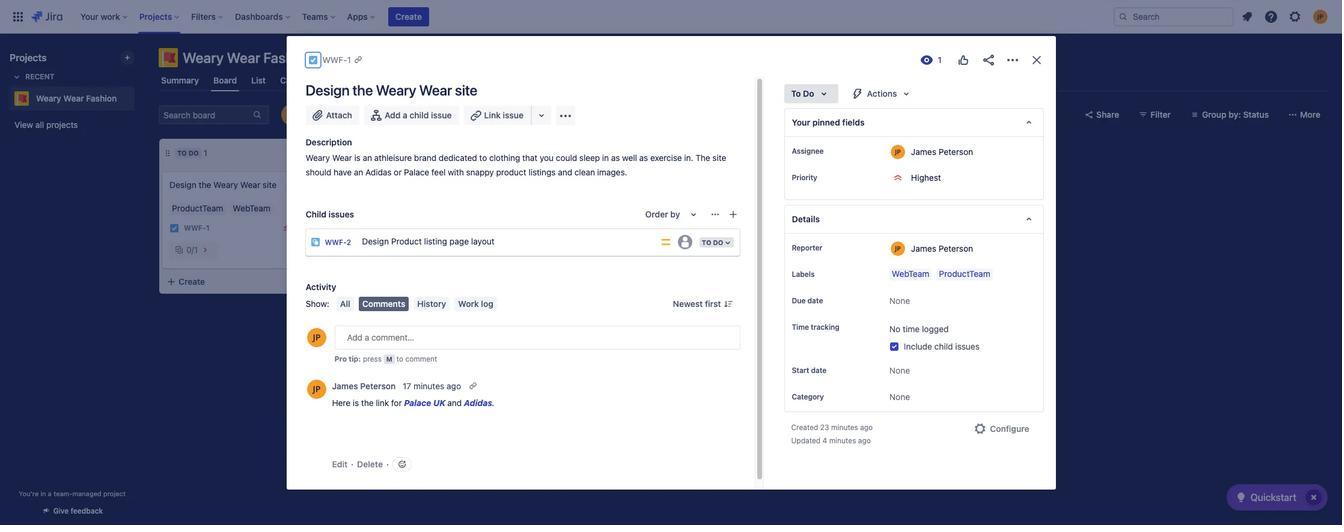 Task type: vqa. For each thing, say whether or not it's contained in the screenshot.
star test icon
no



Task type: locate. For each thing, give the bounding box(es) containing it.
wwf-1 up /
[[184, 224, 210, 233]]

to do button up the your
[[784, 84, 838, 103]]

1 vertical spatial wwf-
[[184, 224, 206, 233]]

unassigned image
[[678, 235, 692, 249]]

0 vertical spatial create button
[[388, 7, 429, 26]]

james peterson image
[[282, 105, 302, 124], [296, 221, 310, 236]]

1 vertical spatial do
[[189, 149, 199, 157]]

issues right the 'include'
[[955, 342, 980, 352]]

1 vertical spatial and
[[447, 398, 462, 408]]

to down search board text box
[[177, 149, 187, 157]]

is right 'in'
[[354, 153, 360, 163]]

show:
[[306, 299, 329, 309]]

design right 2
[[362, 236, 389, 247]]

1 vertical spatial is
[[353, 398, 359, 408]]

2 palace from the top
[[404, 398, 431, 408]]

0 horizontal spatial design
[[169, 180, 196, 190]]

date left due date pin to top 'icon'
[[807, 296, 823, 305]]

wwf-1 link up /
[[184, 223, 210, 234]]

or
[[394, 167, 402, 177]]

0 vertical spatial peterson
[[939, 146, 973, 157]]

wwf-1 left copy link to issue image
[[322, 55, 351, 65]]

add a child issue button
[[364, 106, 459, 125]]

link
[[376, 398, 389, 408]]

do down issue actions image
[[713, 239, 723, 246]]

0 horizontal spatial and
[[447, 398, 462, 408]]

check image
[[1234, 490, 1248, 505]]

add reaction image
[[397, 460, 407, 469]]

ago left copy link to comment icon
[[447, 381, 461, 392]]

0 horizontal spatial create button
[[159, 271, 322, 293]]

include child issues
[[904, 342, 980, 352]]

2 vertical spatial none
[[889, 392, 910, 402]]

james peterson up highest
[[911, 146, 973, 157]]

primary element
[[7, 0, 1114, 33]]

actions
[[867, 88, 897, 99]]

child down logged
[[934, 342, 953, 352]]

you're
[[19, 490, 39, 498]]

0 / 1
[[186, 245, 198, 255]]

0 vertical spatial to
[[479, 153, 487, 163]]

1 horizontal spatial do
[[713, 239, 723, 246]]

0 vertical spatial james peterson image
[[282, 105, 302, 124]]

order
[[645, 209, 668, 219]]

the left "forms" link
[[352, 82, 373, 99]]

0 horizontal spatial to
[[396, 355, 403, 364]]

0 vertical spatial and
[[558, 167, 572, 177]]

1 horizontal spatial design the weary wear site
[[306, 82, 477, 99]]

fashion up calendar
[[263, 49, 313, 66]]

0 horizontal spatial adidas
[[365, 167, 392, 177]]

none for category
[[889, 392, 910, 402]]

child right add
[[410, 110, 429, 120]]

weary wear fashion up list
[[183, 49, 313, 66]]

add people image
[[309, 108, 323, 122]]

1 vertical spatial date
[[811, 366, 827, 375]]

a
[[403, 110, 407, 120], [48, 490, 52, 498]]

adidas down copy link to comment icon
[[464, 398, 492, 408]]

wwf-1 for wwf-1 link to the left
[[184, 224, 210, 233]]

1 vertical spatial none
[[889, 366, 910, 376]]

to do button down issue actions image
[[698, 236, 735, 249]]

0 vertical spatial palace
[[404, 167, 429, 177]]

issue right link
[[503, 110, 523, 120]]

1 horizontal spatial create button
[[388, 7, 429, 26]]

issue
[[431, 110, 452, 120], [503, 110, 523, 120]]

james up 'here' at the left bottom of the page
[[332, 381, 358, 392]]

2 vertical spatial ago
[[858, 437, 871, 446]]

list link
[[249, 70, 268, 91]]

0 vertical spatial to
[[791, 88, 801, 99]]

include
[[904, 342, 932, 352]]

fashion inside weary wear fashion link
[[86, 93, 117, 103]]

an right have on the left top of page
[[354, 167, 363, 177]]

give feedback button
[[34, 501, 110, 521]]

0 vertical spatial adidas
[[365, 167, 392, 177]]

2 vertical spatial the
[[361, 398, 374, 408]]

here is the link for palace uk
[[332, 398, 445, 408]]

1 vertical spatial wwf-1 link
[[184, 223, 210, 234]]

ago right "4"
[[858, 437, 871, 446]]

1 vertical spatial site
[[712, 153, 726, 163]]

view all projects link
[[10, 114, 135, 136]]

james peterson for details
[[911, 243, 973, 253]]

1 issue from the left
[[431, 110, 452, 120]]

snappy
[[466, 167, 494, 177]]

details element
[[784, 205, 1044, 234]]

priority
[[792, 173, 817, 182]]

1 vertical spatial james peterson image
[[296, 221, 310, 236]]

0 vertical spatial do
[[803, 88, 814, 99]]

issue down pages link
[[431, 110, 452, 120]]

pages link
[[415, 70, 444, 91]]

1 vertical spatial ago
[[860, 423, 873, 432]]

wwf- right 'issue type: sub-task' icon
[[325, 238, 347, 247]]

0 vertical spatial none
[[889, 296, 910, 306]]

0 vertical spatial wwf-1
[[322, 55, 351, 65]]

project
[[103, 490, 126, 498]]

in.
[[684, 153, 693, 163]]

task image
[[308, 55, 318, 65]]

link issue
[[484, 110, 523, 120]]

is right 'here' at the left bottom of the page
[[353, 398, 359, 408]]

palace down the "17"
[[404, 398, 431, 408]]

link issue button
[[464, 106, 532, 125]]

list
[[251, 75, 266, 85]]

1 horizontal spatial adidas
[[464, 398, 492, 408]]

product
[[391, 236, 422, 247]]

0 vertical spatial a
[[403, 110, 407, 120]]

m
[[386, 355, 392, 363]]

forms link
[[376, 70, 406, 91]]

pro
[[334, 355, 347, 364]]

and
[[558, 167, 572, 177], [447, 398, 462, 408]]

create banner
[[0, 0, 1342, 34]]

0 horizontal spatial as
[[611, 153, 620, 163]]

2 issue from the left
[[503, 110, 523, 120]]

description
[[306, 137, 352, 147]]

minutes right "4"
[[829, 437, 856, 446]]

1
[[347, 55, 351, 65], [204, 148, 207, 158], [206, 224, 210, 233], [194, 245, 198, 255]]

assignee
[[792, 147, 824, 156]]

peterson for details
[[939, 243, 973, 253]]

3 none from the top
[[889, 392, 910, 402]]

and right the uk
[[447, 398, 462, 408]]

james peterson up productteam
[[911, 243, 973, 253]]

1 horizontal spatial to
[[479, 153, 487, 163]]

your pinned fields element
[[784, 108, 1044, 137]]

minutes right 23
[[831, 423, 858, 432]]

a left team-
[[48, 490, 52, 498]]

due
[[792, 296, 806, 305]]

to inside the to do 1
[[177, 149, 187, 157]]

here
[[332, 398, 350, 408]]

design the weary wear site up add
[[306, 82, 477, 99]]

2 horizontal spatial site
[[712, 153, 726, 163]]

0 horizontal spatial design the weary wear site
[[169, 180, 277, 190]]

fashion up view all projects link
[[86, 93, 117, 103]]

tab list containing board
[[151, 70, 1335, 91]]

to inside description weary wear is an athleisure brand dedicated to clothing that you could sleep in as well as exercise in. the site should have an adidas or palace feel with snappy product listings and clean images.
[[479, 153, 487, 163]]

0 vertical spatial design the weary wear site
[[306, 82, 477, 99]]

ago right 23
[[860, 423, 873, 432]]

0 horizontal spatial in
[[41, 490, 46, 498]]

design up attach button
[[306, 82, 349, 99]]

date right "start"
[[811, 366, 827, 375]]

design down the to do 1
[[169, 180, 196, 190]]

board
[[213, 75, 237, 85]]

1 vertical spatial peterson
[[939, 243, 973, 253]]

to up the your
[[791, 88, 801, 99]]

2 vertical spatial do
[[713, 239, 723, 246]]

design the weary wear site inside dialog
[[306, 82, 477, 99]]

0 horizontal spatial do
[[189, 149, 199, 157]]

to right m
[[396, 355, 403, 364]]

do
[[803, 88, 814, 99], [189, 149, 199, 157], [713, 239, 723, 246]]

peterson up highest
[[939, 146, 973, 157]]

0 vertical spatial child
[[410, 110, 429, 120]]

0 vertical spatial in
[[602, 153, 609, 163]]

collapse recent projects image
[[10, 70, 24, 84]]

as right well
[[639, 153, 648, 163]]

1 horizontal spatial site
[[455, 82, 477, 99]]

copy link to comment image
[[468, 381, 478, 391]]

0 horizontal spatial to
[[177, 149, 187, 157]]

james peterson
[[911, 146, 973, 157], [911, 243, 973, 253], [332, 381, 396, 392]]

to right unassigned "image"
[[702, 239, 711, 246]]

0 vertical spatial to do
[[791, 88, 814, 99]]

work log button
[[455, 297, 497, 311]]

0 horizontal spatial fashion
[[86, 93, 117, 103]]

1 horizontal spatial and
[[558, 167, 572, 177]]

1 horizontal spatial child
[[934, 342, 953, 352]]

page
[[449, 236, 469, 247]]

2 vertical spatial to
[[702, 239, 711, 246]]

palace
[[404, 167, 429, 177], [404, 398, 431, 408]]

Search board text field
[[160, 106, 251, 123]]

search image
[[1118, 12, 1128, 21]]

menu bar containing all
[[334, 297, 499, 311]]

wwf-
[[322, 55, 347, 65], [184, 224, 206, 233], [325, 238, 347, 247]]

4
[[822, 437, 827, 446]]

an
[[363, 153, 372, 163], [354, 167, 363, 177]]

the
[[352, 82, 373, 99], [199, 180, 211, 190], [361, 398, 374, 408]]

adidas left or
[[365, 167, 392, 177]]

1 palace from the top
[[404, 167, 429, 177]]

could
[[556, 153, 577, 163]]

to up snappy
[[479, 153, 487, 163]]

0 vertical spatial date
[[807, 296, 823, 305]]

clean
[[574, 167, 595, 177]]

productteam
[[939, 269, 990, 279]]

as left well
[[611, 153, 620, 163]]

create child image
[[728, 210, 738, 219]]

do down search board text box
[[189, 149, 199, 157]]

1 vertical spatial adidas
[[464, 398, 492, 408]]

james peterson image right highest image
[[296, 221, 310, 236]]

james peterson image left "add people" "image"
[[282, 105, 302, 124]]

log
[[481, 299, 493, 309]]

wwf-1 link left copy link to issue image
[[322, 53, 351, 67]]

labels
[[792, 270, 815, 279]]

tab list
[[151, 70, 1335, 91]]

0 vertical spatial minutes
[[413, 381, 444, 392]]

issue actions image
[[710, 210, 720, 219]]

0 horizontal spatial create
[[178, 276, 205, 287]]

peterson for your pinned fields
[[939, 146, 973, 157]]

1 vertical spatial to
[[396, 355, 403, 364]]

athleisure
[[374, 153, 412, 163]]

wwf- right task icon
[[184, 224, 206, 233]]

wwf- right task image
[[322, 55, 347, 65]]

listing
[[424, 236, 447, 247]]

0 vertical spatial is
[[354, 153, 360, 163]]

1 horizontal spatial design
[[306, 82, 349, 99]]

productteam link
[[937, 269, 993, 281]]

/
[[192, 245, 194, 255]]

0 horizontal spatial wwf-1
[[184, 224, 210, 233]]

menu bar
[[334, 297, 499, 311]]

a right add
[[403, 110, 407, 120]]

weary wear fashion up view all projects link
[[36, 93, 117, 103]]

progress
[[356, 149, 393, 157]]

priority: medium image
[[660, 236, 672, 248]]

do up the your
[[803, 88, 814, 99]]

1 vertical spatial to do button
[[698, 236, 735, 249]]

0 horizontal spatial to do
[[702, 239, 723, 246]]

2 vertical spatial minutes
[[829, 437, 856, 446]]

and down could
[[558, 167, 572, 177]]

design the weary wear site down the to do 1
[[169, 180, 277, 190]]

issues right child
[[329, 209, 354, 219]]

task image
[[169, 224, 179, 233]]

fields
[[842, 117, 865, 127]]

assignee unpin image
[[826, 147, 836, 156]]

to do up the your
[[791, 88, 814, 99]]

1 inside design the weary wear site dialog
[[347, 55, 351, 65]]

issues link
[[454, 70, 484, 91]]

2 vertical spatial design
[[362, 236, 389, 247]]

ago
[[447, 381, 461, 392], [860, 423, 873, 432], [858, 437, 871, 446]]

1 vertical spatial to do
[[702, 239, 723, 246]]

design the weary wear site dialog
[[286, 36, 1056, 498]]

in up images.
[[602, 153, 609, 163]]

2 vertical spatial peterson
[[360, 381, 396, 392]]

actions image
[[1005, 53, 1020, 67]]

james up webteam
[[911, 243, 936, 253]]

0 vertical spatial the
[[352, 82, 373, 99]]

child
[[410, 110, 429, 120], [934, 342, 953, 352]]

0 vertical spatial to do button
[[784, 84, 838, 103]]

james peterson up link
[[332, 381, 396, 392]]

1 vertical spatial to
[[177, 149, 187, 157]]

1 horizontal spatial weary wear fashion
[[183, 49, 313, 66]]

none for start date
[[889, 366, 910, 376]]

jira image
[[31, 9, 62, 24], [31, 9, 62, 24]]

0 vertical spatial james peterson
[[911, 146, 973, 157]]

james
[[911, 146, 936, 157], [911, 243, 936, 253], [332, 381, 358, 392]]

managed
[[72, 490, 101, 498]]

1 vertical spatial issues
[[955, 342, 980, 352]]

1 vertical spatial james peterson
[[911, 243, 973, 253]]

to do right unassigned "image"
[[702, 239, 723, 246]]

as
[[611, 153, 620, 163], [639, 153, 648, 163]]

james up highest
[[911, 146, 936, 157]]

in progress 0
[[347, 148, 403, 158]]

share image
[[981, 53, 996, 67]]

1 as from the left
[[611, 153, 620, 163]]

peterson up link
[[360, 381, 396, 392]]

2 vertical spatial site
[[263, 180, 277, 190]]

edit
[[332, 459, 347, 469]]

close image
[[1029, 53, 1044, 67]]

in right "you're" at bottom
[[41, 490, 46, 498]]

none
[[889, 296, 910, 306], [889, 366, 910, 376], [889, 392, 910, 402]]

quickstart
[[1250, 492, 1296, 503]]

minutes up palace uk link
[[413, 381, 444, 392]]

issues
[[329, 209, 354, 219], [955, 342, 980, 352]]

an right 'in'
[[363, 153, 372, 163]]

0 horizontal spatial child
[[410, 110, 429, 120]]

peterson up productteam
[[939, 243, 973, 253]]

wwf-1 inside design the weary wear site dialog
[[322, 55, 351, 65]]

the down the to do 1
[[199, 180, 211, 190]]

2 horizontal spatial to
[[791, 88, 801, 99]]

weary inside description weary wear is an athleisure brand dedicated to clothing that you could sleep in as well as exercise in. the site should have an adidas or palace feel with snappy product listings and clean images.
[[306, 153, 330, 163]]

1 horizontal spatial wwf-1 link
[[322, 53, 351, 67]]

reporter pin to top image
[[825, 243, 834, 253]]

0 vertical spatial issues
[[329, 209, 354, 219]]

to
[[479, 153, 487, 163], [396, 355, 403, 364]]

0 horizontal spatial issues
[[329, 209, 354, 219]]

2 none from the top
[[889, 366, 910, 376]]

1 horizontal spatial issue
[[503, 110, 523, 120]]

the left link
[[361, 398, 374, 408]]

0 vertical spatial weary wear fashion
[[183, 49, 313, 66]]

in inside description weary wear is an athleisure brand dedicated to clothing that you could sleep in as well as exercise in. the site should have an adidas or palace feel with snappy product listings and clean images.
[[602, 153, 609, 163]]

1 vertical spatial create
[[178, 276, 205, 287]]

0 vertical spatial create
[[395, 11, 422, 21]]

0 horizontal spatial site
[[263, 180, 277, 190]]

james peterson for your pinned fields
[[911, 146, 973, 157]]

palace down brand
[[404, 167, 429, 177]]

1 horizontal spatial wwf-1
[[322, 55, 351, 65]]



Task type: describe. For each thing, give the bounding box(es) containing it.
0 vertical spatial wwf-
[[322, 55, 347, 65]]

all
[[35, 120, 44, 130]]

attach button
[[306, 106, 359, 125]]

1 vertical spatial weary wear fashion
[[36, 93, 117, 103]]

1 vertical spatial minutes
[[831, 423, 858, 432]]

1 vertical spatial an
[[354, 167, 363, 177]]

webteam link
[[889, 269, 932, 281]]

link web pages and more image
[[534, 108, 549, 123]]

well
[[622, 153, 637, 163]]

2
[[347, 238, 351, 247]]

newest first
[[673, 299, 721, 309]]

sleep
[[579, 153, 600, 163]]

you
[[540, 153, 554, 163]]

calendar link
[[278, 70, 318, 91]]

design product listing page layout link
[[357, 230, 655, 254]]

images.
[[597, 167, 627, 177]]

recent
[[25, 72, 54, 81]]

1 vertical spatial design
[[169, 180, 196, 190]]

the
[[695, 153, 710, 163]]

0 horizontal spatial wwf-1 link
[[184, 223, 210, 234]]

category
[[792, 393, 824, 402]]

palace uk link
[[404, 398, 445, 408]]

activity
[[306, 282, 336, 292]]

layout
[[471, 236, 494, 247]]

order by
[[645, 209, 680, 219]]

1 vertical spatial child
[[934, 342, 953, 352]]

updated
[[791, 437, 820, 446]]

labels pin to top image
[[817, 270, 827, 279]]

team-
[[54, 490, 72, 498]]

by
[[670, 209, 680, 219]]

wwf-1 for the topmost wwf-1 link
[[322, 55, 351, 65]]

edit button
[[332, 459, 347, 471]]

add app image
[[558, 108, 573, 123]]

child
[[306, 209, 326, 219]]

projects
[[10, 52, 47, 63]]

first
[[705, 299, 721, 309]]

vote options: no one has voted for this issue yet. image
[[956, 53, 970, 67]]

0 horizontal spatial a
[[48, 490, 52, 498]]

created 23 minutes ago updated 4 minutes ago
[[791, 423, 873, 446]]

1 vertical spatial create button
[[159, 271, 322, 293]]

all
[[340, 299, 350, 309]]

summary
[[161, 75, 199, 85]]

17
[[403, 381, 411, 392]]

0 vertical spatial wwf-1 link
[[322, 53, 351, 67]]

history button
[[414, 297, 450, 311]]

highest
[[911, 172, 941, 183]]

listings
[[529, 167, 556, 177]]

0 horizontal spatial 0
[[186, 245, 192, 255]]

dismiss quickstart image
[[1304, 488, 1323, 507]]

actions button
[[843, 84, 921, 103]]

.
[[492, 398, 495, 408]]

pinned
[[812, 117, 840, 127]]

no
[[889, 324, 900, 334]]

done
[[516, 149, 536, 157]]

0 vertical spatial ago
[[447, 381, 461, 392]]

uk
[[433, 398, 445, 408]]

product
[[496, 167, 526, 177]]

2 as from the left
[[639, 153, 648, 163]]

1 horizontal spatial issues
[[955, 342, 980, 352]]

Add a comment… field
[[334, 326, 740, 350]]

with
[[448, 167, 464, 177]]

newest first image
[[723, 299, 733, 309]]

1 horizontal spatial fashion
[[263, 49, 313, 66]]

work
[[458, 299, 479, 309]]

date for start date
[[811, 366, 827, 375]]

copy link to issue image
[[353, 55, 363, 64]]

due date pin to top image
[[825, 296, 835, 306]]

23
[[820, 423, 829, 432]]

2 vertical spatial wwf-
[[325, 238, 347, 247]]

2 horizontal spatial 0
[[541, 148, 546, 158]]

1 horizontal spatial to
[[702, 239, 711, 246]]

james for details
[[911, 243, 936, 253]]

profile image of james peterson image
[[307, 328, 326, 347]]

palace inside description weary wear is an athleisure brand dedicated to clothing that you could sleep in as well as exercise in. the site should have an adidas or palace feel with snappy product listings and clean images.
[[404, 167, 429, 177]]

a inside add a child issue button
[[403, 110, 407, 120]]

time tracking pin to top image
[[842, 323, 851, 332]]

child inside button
[[410, 110, 429, 120]]

forms
[[378, 75, 403, 85]]

press
[[363, 355, 382, 364]]

delete
[[357, 459, 383, 469]]

issue type: sub-task image
[[310, 237, 320, 247]]

no time logged
[[889, 324, 949, 334]]

1 horizontal spatial 0
[[398, 148, 403, 158]]

2 horizontal spatial do
[[803, 88, 814, 99]]

start
[[792, 366, 809, 375]]

priority unpin image
[[820, 173, 829, 183]]

wear inside description weary wear is an athleisure brand dedicated to clothing that you could sleep in as well as exercise in. the site should have an adidas or palace feel with snappy product listings and clean images.
[[332, 153, 352, 163]]

attach
[[326, 110, 352, 120]]

create column image
[[673, 144, 687, 158]]

child issues
[[306, 209, 354, 219]]

done 0
[[516, 148, 546, 158]]

date for due date
[[807, 296, 823, 305]]

site inside description weary wear is an athleisure brand dedicated to clothing that you could sleep in as well as exercise in. the site should have an adidas or palace feel with snappy product listings and clean images.
[[712, 153, 726, 163]]

feel
[[431, 167, 446, 177]]

all button
[[337, 297, 354, 311]]

do inside the to do 1
[[189, 149, 199, 157]]

0 horizontal spatial to do button
[[698, 236, 735, 249]]

issue inside "link issue" button
[[503, 110, 523, 120]]

link
[[484, 110, 501, 120]]

configure
[[990, 424, 1029, 434]]

0 vertical spatial site
[[455, 82, 477, 99]]

calendar
[[280, 75, 316, 85]]

Search field
[[1114, 7, 1234, 26]]

work log
[[458, 299, 493, 309]]

that
[[522, 153, 537, 163]]

0 vertical spatial an
[[363, 153, 372, 163]]

create inside primary element
[[395, 11, 422, 21]]

your pinned fields
[[792, 117, 865, 127]]

exercise
[[650, 153, 682, 163]]

delete button
[[357, 459, 383, 471]]

give feedback
[[53, 507, 103, 516]]

menu bar inside design the weary wear site dialog
[[334, 297, 499, 311]]

create button inside primary element
[[388, 7, 429, 26]]

add
[[385, 110, 401, 120]]

in
[[347, 149, 354, 157]]

tracking
[[811, 323, 839, 332]]

2 vertical spatial james
[[332, 381, 358, 392]]

1 horizontal spatial to do
[[791, 88, 814, 99]]

details
[[792, 214, 820, 224]]

view
[[14, 120, 33, 130]]

1 none from the top
[[889, 296, 910, 306]]

have
[[334, 167, 352, 177]]

and inside description weary wear is an athleisure brand dedicated to clothing that you could sleep in as well as exercise in. the site should have an adidas or palace feel with snappy product listings and clean images.
[[558, 167, 572, 177]]

comments
[[362, 299, 405, 309]]

projects
[[46, 120, 78, 130]]

2 horizontal spatial design
[[362, 236, 389, 247]]

issue inside add a child issue button
[[431, 110, 452, 120]]

history
[[417, 299, 446, 309]]

pages
[[418, 75, 442, 85]]

2 vertical spatial james peterson
[[332, 381, 396, 392]]

highest image
[[282, 224, 292, 233]]

view all projects
[[14, 120, 78, 130]]

dedicated
[[439, 153, 477, 163]]

time tracking
[[792, 323, 839, 332]]

timeline
[[330, 75, 364, 85]]

you're in a team-managed project
[[19, 490, 126, 498]]

webteam
[[892, 269, 929, 279]]

james for your pinned fields
[[911, 146, 936, 157]]

1 vertical spatial the
[[199, 180, 211, 190]]

adidas inside description weary wear is an athleisure brand dedicated to clothing that you could sleep in as well as exercise in. the site should have an adidas or palace feel with snappy product listings and clean images.
[[365, 167, 392, 177]]

newest first button
[[666, 297, 740, 311]]

is inside description weary wear is an athleisure brand dedicated to clothing that you could sleep in as well as exercise in. the site should have an adidas or palace feel with snappy product listings and clean images.
[[354, 153, 360, 163]]



